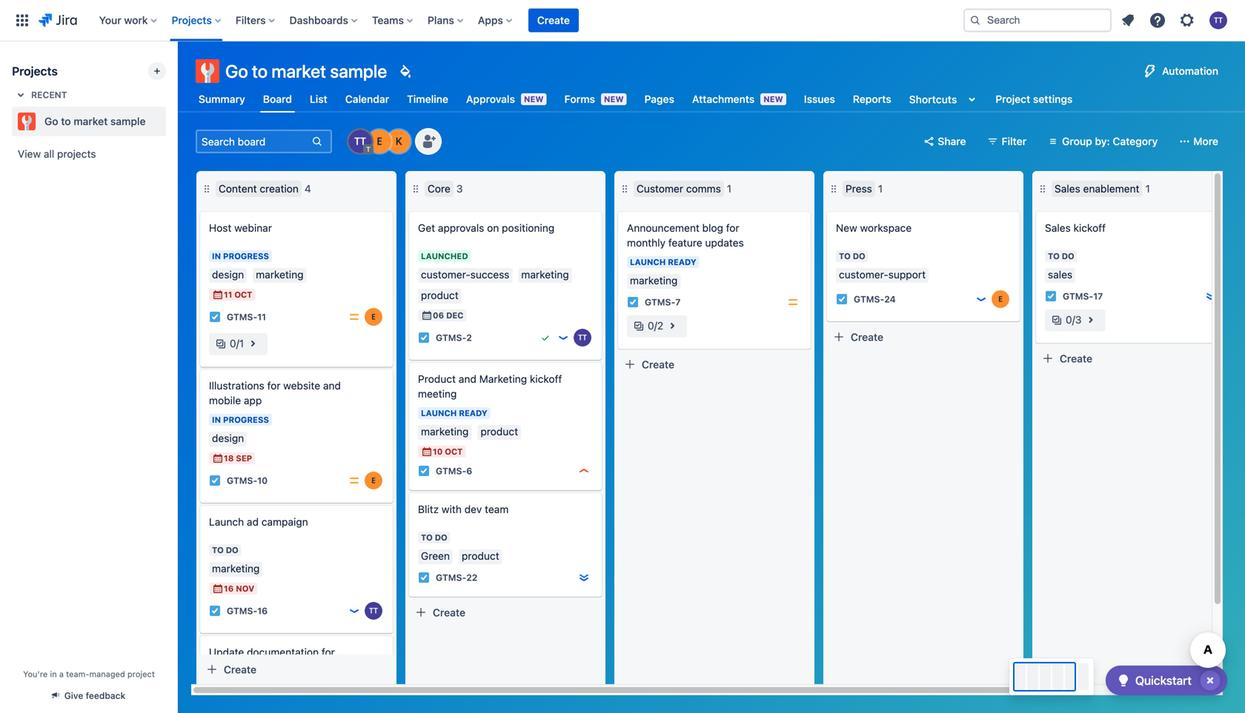 Task type: describe. For each thing, give the bounding box(es) containing it.
due date: 06 december 2023 image
[[421, 310, 433, 322]]

24
[[885, 294, 896, 305]]

recent
[[31, 90, 67, 100]]

in progress for host
[[212, 252, 269, 261]]

gtms-17
[[1063, 291, 1103, 302]]

gtms-2 link
[[436, 332, 472, 344]]

lowest image for sales kickoff
[[1205, 291, 1217, 302]]

on
[[487, 222, 499, 234]]

get approvals on positioning
[[418, 222, 555, 234]]

quickstart button
[[1106, 666, 1228, 696]]

1 horizontal spatial 16
[[257, 606, 268, 617]]

eloisefrancis23 image for host webinar
[[365, 308, 383, 326]]

0 vertical spatial sample
[[330, 61, 387, 82]]

oct for webinar
[[234, 290, 252, 300]]

approvals
[[438, 222, 484, 234]]

4
[[305, 183, 311, 195]]

gtms-22 link
[[436, 572, 478, 585]]

eloisefrancis23 image
[[992, 291, 1010, 308]]

gtms- for 24
[[854, 294, 885, 305]]

0 horizontal spatial go to market sample
[[44, 115, 146, 128]]

due date: 18 september 2023 image
[[212, 453, 224, 465]]

press element
[[843, 181, 875, 197]]

for inside illustrations for website and mobile app
[[267, 380, 281, 392]]

your profile and settings image
[[1210, 11, 1228, 29]]

automation
[[1162, 65, 1219, 77]]

share button
[[917, 130, 975, 153]]

app
[[244, 395, 262, 407]]

update documentation for feature update
[[209, 647, 335, 674]]

shortcuts button
[[906, 86, 984, 113]]

team
[[485, 504, 509, 516]]

view
[[18, 148, 41, 160]]

issues link
[[801, 86, 838, 113]]

gtms- for 11
[[227, 312, 257, 322]]

by:
[[1095, 135, 1110, 148]]

list
[[310, 93, 328, 105]]

0 vertical spatial go to market sample
[[225, 61, 387, 82]]

teams button
[[368, 9, 419, 32]]

ready for meeting
[[459, 409, 488, 418]]

gtms-11 link
[[227, 311, 266, 324]]

dismiss quickstart image
[[1199, 669, 1222, 693]]

team-
[[66, 670, 89, 680]]

launch for feature
[[630, 258, 666, 267]]

gtms-10
[[227, 476, 268, 486]]

create image for sales
[[1027, 202, 1045, 219]]

gtms-7 link
[[645, 296, 681, 309]]

sample inside go to market sample link
[[110, 115, 146, 128]]

due date: 11 october 2023 element
[[212, 289, 252, 301]]

new for attachments
[[764, 95, 783, 104]]

do for blitz
[[435, 533, 448, 543]]

workspace
[[860, 222, 912, 234]]

for for documentation
[[322, 647, 335, 659]]

launched
[[421, 252, 468, 261]]

meeting
[[418, 388, 457, 400]]

/ for 3
[[1072, 314, 1075, 326]]

work
[[124, 14, 148, 26]]

in progress for illustrations
[[212, 416, 269, 425]]

0 vertical spatial medium image
[[787, 297, 799, 308]]

settings
[[1033, 93, 1073, 105]]

gtms-24 link
[[854, 293, 896, 306]]

due date: 10 october 2023 image
[[421, 446, 433, 458]]

due date: 10 october 2023 image
[[421, 446, 433, 458]]

customer comms 1
[[637, 183, 732, 195]]

task image left gtms-22 link
[[418, 572, 430, 584]]

gtms-22
[[436, 573, 478, 583]]

content creation 4
[[219, 183, 311, 195]]

create down gtms-24 link
[[851, 331, 884, 343]]

kickoff inside product and marketing kickoff meeting
[[530, 373, 562, 385]]

2 vertical spatial launch
[[209, 516, 244, 529]]

task image down due date: 11 october 2023 image at left
[[209, 311, 221, 323]]

1 vertical spatial market
[[74, 115, 108, 128]]

0 horizontal spatial 10
[[257, 476, 268, 486]]

gtms- for 17
[[1063, 291, 1094, 302]]

create image for host
[[191, 202, 209, 219]]

give feedback button
[[44, 684, 134, 708]]

do for update
[[226, 682, 238, 692]]

create image for blitz
[[400, 483, 418, 501]]

gtms-7
[[645, 297, 681, 308]]

help image
[[1149, 11, 1167, 29]]

appswitcher icon image
[[13, 11, 31, 29]]

to do for sales
[[1048, 252, 1075, 261]]

host webinar
[[209, 222, 272, 234]]

tab list containing board
[[187, 86, 1085, 113]]

gtms-6 link
[[436, 465, 472, 478]]

do for sales
[[1062, 252, 1075, 261]]

high image
[[578, 466, 590, 477]]

launch ready for feature
[[630, 258, 697, 267]]

due date: 11 october 2023 image
[[212, 289, 224, 301]]

core
[[428, 183, 451, 195]]

create image for new
[[818, 202, 836, 219]]

show subtasks image
[[244, 335, 262, 353]]

sales for sales kickoff
[[1045, 222, 1071, 234]]

feature inside 'announcement blog for monthly feature updates'
[[669, 237, 702, 249]]

announcement
[[627, 222, 700, 234]]

blitz with dev team
[[418, 504, 509, 516]]

1 vertical spatial terry turtle image
[[365, 603, 383, 620]]

ready for feature
[[668, 258, 697, 267]]

1 for sales enablement 1
[[1146, 183, 1150, 195]]

sales kickoff
[[1045, 222, 1106, 234]]

show subtasks image for 2
[[664, 317, 681, 335]]

in
[[50, 670, 57, 680]]

gtms- for 6
[[436, 466, 466, 477]]

plans
[[428, 14, 454, 26]]

banner containing your work
[[0, 0, 1245, 42]]

you're
[[23, 670, 48, 680]]

positioning
[[502, 222, 555, 234]]

updates
[[705, 237, 744, 249]]

launch ready for meeting
[[421, 409, 488, 418]]

your
[[99, 14, 121, 26]]

show subtasks image for 3
[[1082, 311, 1100, 329]]

to do for launch
[[212, 546, 238, 556]]

webinar
[[234, 222, 272, 234]]

a
[[59, 670, 64, 680]]

1 horizontal spatial 2
[[657, 320, 664, 332]]

your work
[[99, 14, 148, 26]]

new for approvals
[[524, 95, 544, 104]]

22
[[466, 573, 478, 583]]

blitz
[[418, 504, 439, 516]]

in for host webinar
[[212, 252, 221, 261]]

content
[[219, 183, 257, 195]]

group by: category
[[1062, 135, 1158, 148]]

task image down due date: 10 october 2023 image
[[418, 466, 430, 477]]

due date: 10 october 2023 element
[[421, 446, 463, 458]]

sales for sales enablement 1
[[1055, 183, 1081, 195]]

due date: 06 december 2023 element
[[421, 310, 464, 322]]

16 nov
[[224, 585, 254, 594]]

monthly
[[627, 237, 666, 249]]

more button
[[1173, 130, 1228, 153]]

create image for announcement
[[609, 202, 627, 219]]

automation image
[[1142, 62, 1159, 80]]

summary
[[199, 93, 245, 105]]

18 sep
[[224, 454, 252, 464]]

creation
[[260, 183, 299, 195]]

progress for host
[[223, 252, 269, 261]]

product
[[418, 373, 456, 385]]

0 vertical spatial 16
[[224, 585, 234, 594]]

0 for 0 / 1
[[230, 338, 236, 350]]

Search field
[[964, 9, 1112, 32]]

share
[[938, 135, 966, 148]]

your work button
[[95, 9, 163, 32]]

list link
[[307, 86, 330, 113]]

11 inside gtms-11 link
[[257, 312, 266, 322]]

1 vertical spatial to
[[61, 115, 71, 128]]

timeline link
[[404, 86, 451, 113]]

1 for 0 / 1
[[239, 338, 244, 350]]

11 inside the due date: 11 october 2023 element
[[224, 290, 232, 300]]

17
[[1094, 291, 1103, 302]]

launch ad campaign
[[209, 516, 308, 529]]

product and marketing kickoff meeting
[[418, 373, 562, 400]]

0 / 2
[[648, 320, 664, 332]]

set project background image
[[396, 62, 414, 80]]

low image for gtms-16
[[348, 606, 360, 618]]

project
[[127, 670, 155, 680]]

shortcuts
[[909, 93, 957, 105]]

medium image for illustrations for website and mobile app
[[348, 475, 360, 487]]

gtms-16
[[227, 606, 268, 617]]

projects button
[[167, 9, 227, 32]]

group
[[1062, 135, 1093, 148]]

task image for get approvals on positioning
[[418, 332, 430, 344]]

create button inside the primary 'element'
[[528, 9, 579, 32]]

1 horizontal spatial 3
[[1075, 314, 1082, 326]]

timeline
[[407, 93, 448, 105]]

0 for 0 / 3
[[1066, 314, 1072, 326]]

plans button
[[423, 9, 469, 32]]



Task type: vqa. For each thing, say whether or not it's contained in the screenshot.
top WR-2
no



Task type: locate. For each thing, give the bounding box(es) containing it.
create image up host
[[191, 202, 209, 219]]

ready down product and marketing kickoff meeting
[[459, 409, 488, 418]]

0 vertical spatial in progress
[[212, 252, 269, 261]]

do up "due date: 16 november 2023" element
[[226, 546, 238, 556]]

settings image
[[1179, 11, 1196, 29]]

1 horizontal spatial /
[[654, 320, 657, 332]]

1 vertical spatial medium image
[[348, 311, 360, 323]]

dec
[[446, 311, 464, 321]]

11 oct
[[224, 290, 252, 300]]

create project image
[[151, 65, 163, 77]]

1 horizontal spatial kickoff
[[1074, 222, 1106, 234]]

illustrations for website and mobile app
[[209, 380, 341, 407]]

to do
[[839, 252, 866, 261], [1048, 252, 1075, 261], [421, 533, 448, 543], [212, 546, 238, 556], [212, 682, 238, 692]]

do down with
[[435, 533, 448, 543]]

0 horizontal spatial terry turtle image
[[365, 603, 383, 620]]

to do down update
[[212, 682, 238, 692]]

due date: 06 december 2023 image
[[421, 310, 433, 322]]

to do for update
[[212, 682, 238, 692]]

2 eloisefrancis23 image from the top
[[365, 472, 383, 490]]

Search board text field
[[197, 131, 310, 152]]

create down 0 / 2
[[642, 359, 675, 371]]

to down update
[[212, 682, 224, 692]]

sales enablement 1
[[1055, 183, 1150, 195]]

create image for illustrations
[[191, 360, 209, 377]]

0 down gtms-17 'link'
[[1066, 314, 1072, 326]]

0 vertical spatial 10
[[433, 447, 443, 457]]

1 horizontal spatial for
[[322, 647, 335, 659]]

0 vertical spatial projects
[[172, 14, 212, 26]]

launch down meeting
[[421, 409, 457, 418]]

1 vertical spatial lowest image
[[578, 572, 590, 584]]

2 progress from the top
[[223, 416, 269, 425]]

for right documentation
[[322, 647, 335, 659]]

task image down due date: 06 december 2023 icon
[[418, 332, 430, 344]]

projects inside popup button
[[172, 14, 212, 26]]

to down sales kickoff
[[1048, 252, 1060, 261]]

2 horizontal spatial 0
[[1066, 314, 1072, 326]]

1 horizontal spatial ready
[[668, 258, 697, 267]]

gtms- up 0 / 3
[[1063, 291, 1094, 302]]

banner
[[0, 0, 1245, 42]]

1 vertical spatial for
[[267, 380, 281, 392]]

primary element
[[9, 0, 952, 41]]

issues
[[804, 93, 835, 105]]

1 horizontal spatial terry turtle image
[[574, 329, 592, 347]]

2 horizontal spatial low image
[[976, 294, 987, 305]]

projects up collapse recent projects icon at the left top of page
[[12, 64, 58, 78]]

3 down gtms-17 'link'
[[1075, 314, 1082, 326]]

go up summary
[[225, 61, 248, 82]]

lowest image
[[1205, 291, 1217, 302], [578, 572, 590, 584]]

0 vertical spatial launch ready
[[630, 258, 697, 267]]

get
[[418, 222, 435, 234]]

feature down update
[[209, 662, 243, 674]]

update
[[246, 662, 279, 674]]

update
[[209, 647, 244, 659]]

feedback
[[86, 691, 125, 702]]

for up updates
[[726, 222, 740, 234]]

gtms- up 0 / 2
[[645, 297, 676, 308]]

task image left gtms-7 link
[[627, 297, 639, 308]]

1 horizontal spatial 10
[[433, 447, 443, 457]]

collapse image
[[1206, 180, 1224, 198]]

launch ready down meeting
[[421, 409, 488, 418]]

market up view all projects link
[[74, 115, 108, 128]]

to for update documentation for feature update
[[212, 682, 224, 692]]

show subtasks image down gtms-17 'link'
[[1082, 311, 1100, 329]]

0 down gtms-7 link
[[648, 320, 654, 332]]

core element
[[425, 181, 454, 197]]

1 horizontal spatial projects
[[172, 14, 212, 26]]

apps
[[478, 14, 503, 26]]

1 vertical spatial 3
[[1075, 314, 1082, 326]]

1 horizontal spatial to
[[252, 61, 268, 82]]

due date: 16 november 2023 element
[[212, 583, 254, 595]]

documentation
[[247, 647, 319, 659]]

go to market sample up list
[[225, 61, 387, 82]]

0 horizontal spatial oct
[[234, 290, 252, 300]]

create right apps popup button
[[537, 14, 570, 26]]

go down recent
[[44, 115, 58, 128]]

in for illustrations for website and mobile app
[[212, 416, 221, 425]]

0 vertical spatial to
[[252, 61, 268, 82]]

task image for announcement blog for monthly feature updates
[[627, 297, 639, 308]]

kickoff right marketing on the bottom left
[[530, 373, 562, 385]]

quickstart
[[1136, 674, 1192, 688]]

you're in a team-managed project
[[23, 670, 155, 680]]

apps button
[[474, 9, 518, 32]]

due date: 18 september 2023 image
[[212, 453, 224, 465]]

new workspace
[[836, 222, 912, 234]]

gtms- down sep on the bottom of page
[[227, 476, 257, 486]]

to down 'blitz'
[[421, 533, 433, 543]]

do
[[853, 252, 866, 261], [1062, 252, 1075, 261], [435, 533, 448, 543], [226, 546, 238, 556], [226, 682, 238, 692]]

task image
[[418, 332, 430, 344], [209, 475, 221, 487], [418, 572, 430, 584], [209, 606, 221, 618]]

1 vertical spatial in
[[212, 416, 221, 425]]

content creation element
[[216, 181, 302, 197]]

feature
[[669, 237, 702, 249], [209, 662, 243, 674]]

go to market sample up view all projects link
[[44, 115, 146, 128]]

automation button
[[1136, 59, 1228, 83]]

1 horizontal spatial go to market sample
[[225, 61, 387, 82]]

create
[[537, 14, 570, 26], [851, 331, 884, 343], [1060, 353, 1093, 365], [642, 359, 675, 371], [433, 607, 466, 619], [224, 664, 257, 676]]

0 vertical spatial lowest image
[[1205, 291, 1217, 302]]

1 horizontal spatial and
[[459, 373, 477, 385]]

1 vertical spatial launch ready
[[421, 409, 488, 418]]

blog
[[702, 222, 724, 234]]

check image
[[1115, 672, 1133, 690]]

create image
[[400, 202, 418, 219], [818, 202, 836, 219], [1027, 202, 1045, 219], [191, 360, 209, 377], [191, 496, 209, 514], [191, 626, 209, 644]]

2 vertical spatial for
[[322, 647, 335, 659]]

1 vertical spatial projects
[[12, 64, 58, 78]]

to for sales kickoff
[[1048, 252, 1060, 261]]

feature down announcement
[[669, 237, 702, 249]]

create image up monthly
[[609, 202, 627, 219]]

in progress down app at the bottom of the page
[[212, 416, 269, 425]]

1 vertical spatial go to market sample
[[44, 115, 146, 128]]

0 vertical spatial in
[[212, 252, 221, 261]]

launch left ad
[[209, 516, 244, 529]]

low image
[[976, 294, 987, 305], [557, 332, 569, 344], [348, 606, 360, 618]]

to up board
[[252, 61, 268, 82]]

1 vertical spatial 10
[[257, 476, 268, 486]]

2 vertical spatial low image
[[348, 606, 360, 618]]

gtms- for 16
[[227, 606, 257, 617]]

0 vertical spatial terry turtle image
[[574, 329, 592, 347]]

/ for 2
[[654, 320, 657, 332]]

give feedback
[[64, 691, 125, 702]]

oct inside the due date: 11 october 2023 element
[[234, 290, 252, 300]]

in down host
[[212, 252, 221, 261]]

and inside illustrations for website and mobile app
[[323, 380, 341, 392]]

forms
[[565, 93, 595, 105]]

for
[[726, 222, 740, 234], [267, 380, 281, 392], [322, 647, 335, 659]]

create down update
[[224, 664, 257, 676]]

customer comms element
[[634, 181, 724, 197]]

due date: 16 november 2023 image
[[212, 583, 224, 595], [212, 583, 224, 595]]

sales enablement element
[[1052, 181, 1143, 197]]

0 horizontal spatial for
[[267, 380, 281, 392]]

filter button
[[981, 130, 1036, 153]]

0 vertical spatial 11
[[224, 290, 232, 300]]

gtms- down 16 nov
[[227, 606, 257, 617]]

sales up sales kickoff
[[1055, 183, 1081, 195]]

do down new workspace
[[853, 252, 866, 261]]

ad
[[247, 516, 259, 529]]

press
[[846, 183, 872, 195]]

0 horizontal spatial ready
[[459, 409, 488, 418]]

to down new workspace
[[839, 252, 851, 261]]

1 horizontal spatial feature
[[669, 237, 702, 249]]

0 horizontal spatial feature
[[209, 662, 243, 674]]

1 vertical spatial 16
[[257, 606, 268, 617]]

gtms- for 22
[[436, 573, 466, 583]]

projects
[[57, 148, 96, 160]]

due date: 18 september 2023 element
[[212, 453, 252, 465]]

gtms-17 link
[[1063, 290, 1103, 303]]

0 horizontal spatial and
[[323, 380, 341, 392]]

with
[[442, 504, 462, 516]]

sales down sales enablement element
[[1045, 222, 1071, 234]]

2 in from the top
[[212, 416, 221, 425]]

0 horizontal spatial 11
[[224, 290, 232, 300]]

11 up gtms-11
[[224, 290, 232, 300]]

for inside 'announcement blog for monthly feature updates'
[[726, 222, 740, 234]]

1 vertical spatial eloisefrancis23 image
[[365, 472, 383, 490]]

gtms- for 7
[[645, 297, 676, 308]]

sample up calendar
[[330, 61, 387, 82]]

task image left gtms-24 link
[[836, 294, 848, 305]]

1 vertical spatial sales
[[1045, 222, 1071, 234]]

0 horizontal spatial projects
[[12, 64, 58, 78]]

add to starred image
[[162, 113, 179, 130]]

create down 0 / 3
[[1060, 353, 1093, 365]]

/ down gtms-17 'link'
[[1072, 314, 1075, 326]]

gtms- for 2
[[436, 333, 466, 343]]

1 for customer comms 1
[[727, 183, 732, 195]]

market up list
[[272, 61, 326, 82]]

gtms- down 11 oct
[[227, 312, 257, 322]]

medium image
[[787, 297, 799, 308], [348, 311, 360, 323], [348, 475, 360, 487]]

0 vertical spatial oct
[[234, 290, 252, 300]]

sidebar navigation image
[[162, 59, 194, 89]]

to for blitz with dev team
[[421, 533, 433, 543]]

create image up product
[[400, 353, 418, 371]]

1 vertical spatial feature
[[209, 662, 243, 674]]

to
[[839, 252, 851, 261], [1048, 252, 1060, 261], [421, 533, 433, 543], [212, 546, 224, 556], [212, 682, 224, 692]]

0 horizontal spatial launch
[[209, 516, 244, 529]]

1 horizontal spatial oct
[[445, 447, 463, 457]]

more
[[1194, 135, 1219, 148]]

project
[[996, 93, 1031, 105]]

low image for gtms-24
[[976, 294, 987, 305]]

1 vertical spatial ready
[[459, 409, 488, 418]]

do down sales kickoff
[[1062, 252, 1075, 261]]

06
[[433, 311, 444, 321]]

projects up sidebar navigation icon
[[172, 14, 212, 26]]

11 up show subtasks icon
[[257, 312, 266, 322]]

to do up "due date: 16 november 2023" element
[[212, 546, 238, 556]]

0 vertical spatial eloisefrancis23 image
[[365, 308, 383, 326]]

reports link
[[850, 86, 895, 113]]

jira image
[[39, 11, 77, 29], [39, 11, 77, 29]]

0 horizontal spatial launch ready
[[421, 409, 488, 418]]

0 vertical spatial for
[[726, 222, 740, 234]]

to for new workspace
[[839, 252, 851, 261]]

new right forms
[[604, 95, 624, 104]]

0 horizontal spatial kickoff
[[530, 373, 562, 385]]

reports
[[853, 93, 892, 105]]

to down recent
[[61, 115, 71, 128]]

0
[[1066, 314, 1072, 326], [648, 320, 654, 332], [230, 338, 236, 350]]

press 1
[[846, 183, 883, 195]]

0 horizontal spatial low image
[[348, 606, 360, 618]]

1 vertical spatial 11
[[257, 312, 266, 322]]

1 horizontal spatial launch
[[421, 409, 457, 418]]

progress down app at the bottom of the page
[[223, 416, 269, 425]]

0 horizontal spatial 16
[[224, 585, 234, 594]]

gtms-
[[1063, 291, 1094, 302], [854, 294, 885, 305], [645, 297, 676, 308], [227, 312, 257, 322], [436, 333, 466, 343], [436, 466, 466, 477], [227, 476, 257, 486], [436, 573, 466, 583], [227, 606, 257, 617]]

0 vertical spatial ready
[[668, 258, 697, 267]]

1 horizontal spatial market
[[272, 61, 326, 82]]

all
[[44, 148, 54, 160]]

1 in from the top
[[212, 252, 221, 261]]

terry turtle image
[[574, 329, 592, 347], [365, 603, 383, 620]]

progress for illustrations
[[223, 416, 269, 425]]

1 horizontal spatial 0
[[648, 320, 654, 332]]

sample
[[330, 61, 387, 82], [110, 115, 146, 128]]

do down update
[[226, 682, 238, 692]]

new for forms
[[604, 95, 624, 104]]

create image up 'blitz'
[[400, 483, 418, 501]]

0 horizontal spatial lowest image
[[578, 572, 590, 584]]

/ left show subtasks icon
[[236, 338, 239, 350]]

1 vertical spatial sample
[[110, 115, 146, 128]]

show subtasks image down 7
[[664, 317, 681, 335]]

1 vertical spatial go
[[44, 115, 58, 128]]

11
[[224, 290, 232, 300], [257, 312, 266, 322]]

do for new
[[853, 252, 866, 261]]

and right product
[[459, 373, 477, 385]]

launch down monthly
[[630, 258, 666, 267]]

and right 'website'
[[323, 380, 341, 392]]

0 left show subtasks icon
[[230, 338, 236, 350]]

new
[[524, 95, 544, 104], [604, 95, 624, 104], [764, 95, 783, 104], [836, 222, 858, 234]]

show subtasks image
[[1082, 311, 1100, 329], [664, 317, 681, 335]]

0 vertical spatial go
[[225, 61, 248, 82]]

board
[[263, 93, 292, 105]]

gtms-2
[[436, 333, 472, 343]]

due date: 11 october 2023 image
[[212, 289, 224, 301]]

tab list
[[187, 86, 1085, 113]]

oct up gtms-11
[[234, 290, 252, 300]]

create inside the primary 'element'
[[537, 14, 570, 26]]

to do down 'blitz'
[[421, 533, 448, 543]]

0 horizontal spatial 3
[[457, 183, 463, 195]]

view all projects link
[[12, 141, 166, 168]]

gtms-24
[[854, 294, 896, 305]]

1 progress from the top
[[223, 252, 269, 261]]

gtms- down with
[[436, 573, 466, 583]]

lowest image for blitz with dev team
[[578, 572, 590, 584]]

2 vertical spatial medium image
[[348, 475, 360, 487]]

filters
[[236, 14, 266, 26]]

0 vertical spatial low image
[[976, 294, 987, 305]]

kickoff down sales enablement element
[[1074, 222, 1106, 234]]

view all projects
[[18, 148, 96, 160]]

search image
[[970, 14, 982, 26]]

0 horizontal spatial 0
[[230, 338, 236, 350]]

comms
[[686, 183, 721, 195]]

0 for 0 / 2
[[648, 320, 654, 332]]

to do for blitz
[[421, 533, 448, 543]]

task image for illustrations for website and mobile app
[[209, 475, 221, 487]]

task image down "due date: 16 november 2023" element
[[209, 606, 221, 618]]

task image for new workspace
[[836, 294, 848, 305]]

create image for update
[[191, 626, 209, 644]]

pages link
[[642, 86, 678, 113]]

sep
[[236, 454, 252, 464]]

/ for 1
[[236, 338, 239, 350]]

feature inside the update documentation for feature update
[[209, 662, 243, 674]]

new left workspace
[[836, 222, 858, 234]]

ready down 'announcement blog for monthly feature updates'
[[668, 258, 697, 267]]

eloisefrancis23 image
[[365, 308, 383, 326], [365, 472, 383, 490]]

calendar link
[[342, 86, 392, 113]]

7
[[676, 297, 681, 308]]

0 vertical spatial launch
[[630, 258, 666, 267]]

progress down host webinar
[[223, 252, 269, 261]]

to do down new workspace
[[839, 252, 866, 261]]

launch for meeting
[[421, 409, 457, 418]]

0 vertical spatial feature
[[669, 237, 702, 249]]

customer
[[637, 183, 684, 195]]

dashboards button
[[285, 9, 363, 32]]

0 horizontal spatial to
[[61, 115, 71, 128]]

oct up gtms-6
[[445, 447, 463, 457]]

1 vertical spatial progress
[[223, 416, 269, 425]]

go inside go to market sample link
[[44, 115, 58, 128]]

1 vertical spatial low image
[[557, 332, 569, 344]]

host
[[209, 222, 232, 234]]

to
[[252, 61, 268, 82], [61, 115, 71, 128]]

task image for sales kickoff
[[1045, 291, 1057, 302]]

1 down gtms-11 link
[[239, 338, 244, 350]]

to do down sales kickoff
[[1048, 252, 1075, 261]]

0 horizontal spatial /
[[236, 338, 239, 350]]

3 right 'core' at the top of the page
[[457, 183, 463, 195]]

2 in progress from the top
[[212, 416, 269, 425]]

/ down gtms-7 link
[[654, 320, 657, 332]]

for left 'website'
[[267, 380, 281, 392]]

1 right enablement
[[1146, 183, 1150, 195]]

gtms- down 06 dec
[[436, 333, 466, 343]]

category
[[1113, 135, 1158, 148]]

1
[[727, 183, 732, 195], [878, 183, 883, 195], [1146, 183, 1150, 195], [239, 338, 244, 350]]

3
[[457, 183, 463, 195], [1075, 314, 1082, 326]]

1 vertical spatial in progress
[[212, 416, 269, 425]]

oct for and
[[445, 447, 463, 457]]

do for launch
[[226, 546, 238, 556]]

0 / 3
[[1066, 314, 1082, 326]]

filter
[[1002, 135, 1027, 148]]

gtms- for 10
[[227, 476, 257, 486]]

add people image
[[420, 133, 437, 150]]

1 eloisefrancis23 image from the top
[[365, 308, 383, 326]]

in down mobile
[[212, 416, 221, 425]]

for for blog
[[726, 222, 740, 234]]

0 vertical spatial 3
[[457, 183, 463, 195]]

1 vertical spatial launch
[[421, 409, 457, 418]]

1 horizontal spatial show subtasks image
[[1082, 311, 1100, 329]]

2 horizontal spatial launch
[[630, 258, 666, 267]]

project settings
[[996, 93, 1073, 105]]

create button
[[528, 9, 579, 32], [827, 325, 1020, 349], [1036, 347, 1229, 371], [618, 353, 811, 377], [409, 601, 602, 625], [200, 658, 393, 682]]

task image for launch ad campaign
[[209, 606, 221, 618]]

10 oct
[[433, 447, 463, 457]]

for inside the update documentation for feature update
[[322, 647, 335, 659]]

go
[[225, 61, 248, 82], [44, 115, 58, 128]]

sample left 'add to starred' icon
[[110, 115, 146, 128]]

create image
[[191, 202, 209, 219], [609, 202, 627, 219], [400, 353, 418, 371], [400, 483, 418, 501]]

0 vertical spatial kickoff
[[1074, 222, 1106, 234]]

filters button
[[231, 9, 281, 32]]

dashboards
[[290, 14, 348, 26]]

in progress down host webinar
[[212, 252, 269, 261]]

create image for get
[[400, 202, 418, 219]]

mobile
[[209, 395, 241, 407]]

create down gtms-22 link
[[433, 607, 466, 619]]

to up "due date: 16 november 2023" element
[[212, 546, 224, 556]]

create image for product
[[400, 353, 418, 371]]

2 horizontal spatial for
[[726, 222, 740, 234]]

done image
[[540, 332, 552, 344], [540, 332, 552, 344]]

market
[[272, 61, 326, 82], [74, 115, 108, 128]]

gtms- down new workspace
[[854, 294, 885, 305]]

1 horizontal spatial low image
[[557, 332, 569, 344]]

task image
[[1045, 291, 1057, 302], [836, 294, 848, 305], [627, 297, 639, 308], [209, 311, 221, 323], [418, 466, 430, 477]]

new left issues link
[[764, 95, 783, 104]]

medium image for host webinar
[[348, 311, 360, 323]]

progress
[[223, 252, 269, 261], [223, 416, 269, 425]]

2
[[657, 320, 664, 332], [466, 333, 472, 343]]

eloisefrancis23 image for illustrations for website and mobile app
[[365, 472, 383, 490]]

task image left gtms-17 'link'
[[1045, 291, 1057, 302]]

0 vertical spatial market
[[272, 61, 326, 82]]

18
[[224, 454, 234, 464]]

gtms-11
[[227, 312, 266, 322]]

1 in progress from the top
[[212, 252, 269, 261]]

launch ready down monthly
[[630, 258, 697, 267]]

illustrations
[[209, 380, 264, 392]]

new right the approvals in the left top of the page
[[524, 95, 544, 104]]

0 vertical spatial sales
[[1055, 183, 1081, 195]]

create image for launch
[[191, 496, 209, 514]]

oct inside due date: 10 october 2023 element
[[445, 447, 463, 457]]

0 horizontal spatial sample
[[110, 115, 146, 128]]

collapse recent projects image
[[12, 86, 30, 104]]

1 horizontal spatial 11
[[257, 312, 266, 322]]

0 vertical spatial progress
[[223, 252, 269, 261]]

notifications image
[[1119, 11, 1137, 29]]

1 right comms
[[727, 183, 732, 195]]

to for launch ad campaign
[[212, 546, 224, 556]]

0 horizontal spatial 2
[[466, 333, 472, 343]]

task image down due date: 18 september 2023 image
[[209, 475, 221, 487]]

and inside product and marketing kickoff meeting
[[459, 373, 477, 385]]

1 right the press
[[878, 183, 883, 195]]

to do for new
[[839, 252, 866, 261]]



